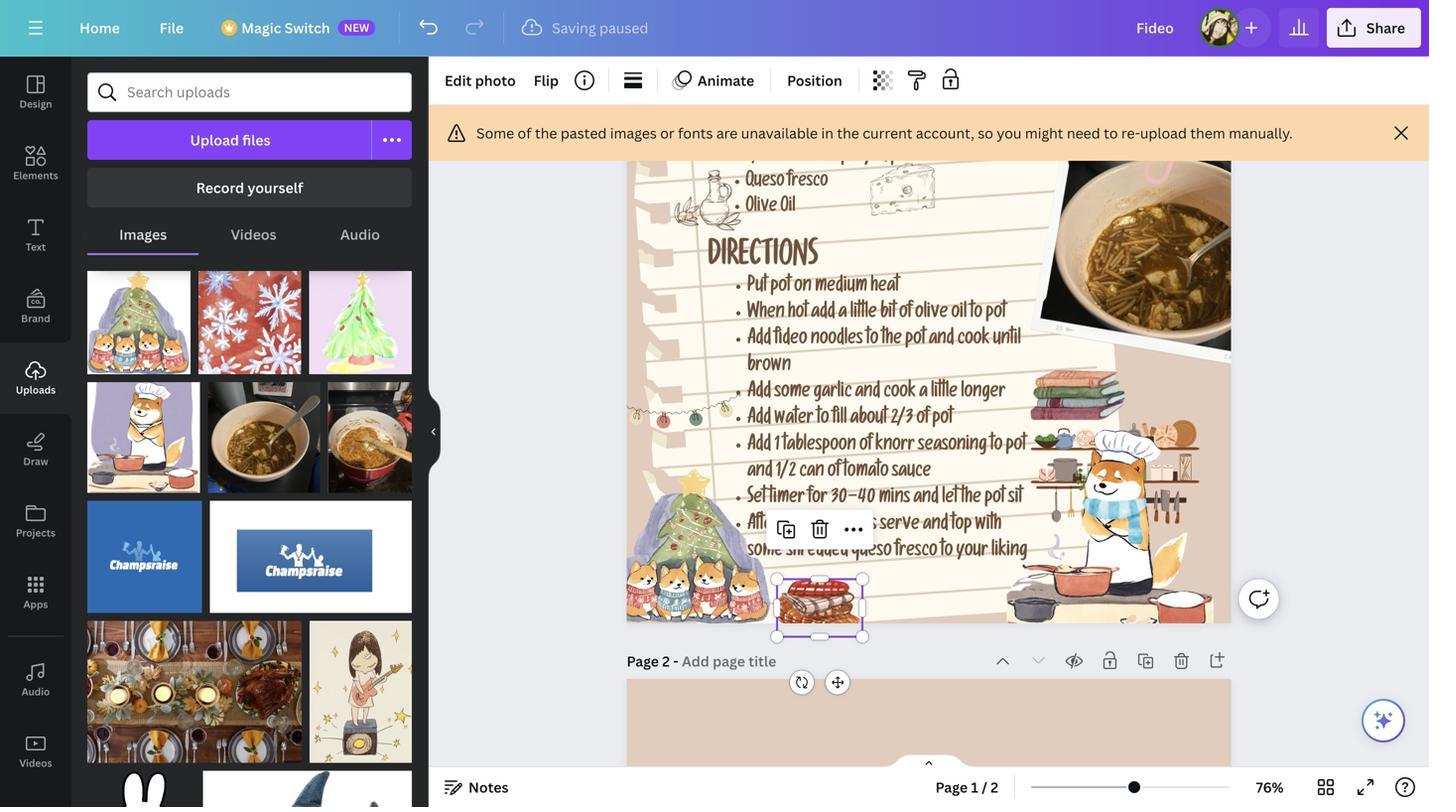 Task type: describe. For each thing, give the bounding box(es) containing it.
fideo
[[775, 331, 808, 351]]

of up seasoning
[[917, 410, 930, 430]]

text button
[[0, 200, 71, 271]]

1 horizontal spatial a
[[920, 384, 928, 404]]

images
[[610, 124, 657, 142]]

projects button
[[0, 486, 71, 557]]

1 horizontal spatial audio button
[[309, 215, 412, 253]]

uploads button
[[0, 343, 71, 414]]

uploads
[[16, 383, 56, 397]]

file button
[[144, 8, 200, 48]]

1 vertical spatial some
[[748, 543, 784, 562]]

1 horizontal spatial videos
[[231, 225, 277, 244]]

pot up the sit
[[1006, 437, 1027, 456]]

1 add from the top
[[748, 331, 772, 351]]

0 vertical spatial a
[[839, 304, 847, 324]]

files
[[243, 131, 271, 149]]

2 inside button
[[991, 778, 999, 797]]

Search uploads search field
[[127, 73, 399, 111]]

0 horizontal spatial audio button
[[0, 644, 71, 716]]

olive oil hand drawn image
[[675, 170, 742, 231]]

to left fill
[[817, 410, 830, 430]]

fresco inside put pot on medium heat when hot add a little bit of olive oil to pot add fideo noodles to the pot and cook until brown add some garlic and cook a little longer add water to fill about 2/3 of pot add 1 tablespoon of knorr seasoning to pot and 1/2 can of tomato sauce set timer for 30-40 mins and let the pot sit after the timer ends serve and top with some shredded queso fresco to your liking
[[895, 543, 938, 562]]

olive
[[746, 199, 778, 218]]

manually.
[[1229, 124, 1293, 142]]

pick
[[891, 149, 917, 168]]

your
[[957, 543, 989, 562]]

2 add from the top
[[748, 384, 772, 404]]

on
[[795, 278, 812, 298]]

new
[[344, 20, 370, 35]]

0 vertical spatial audio
[[340, 225, 380, 244]]

the right 'let'
[[962, 490, 982, 509]]

text
[[26, 240, 46, 254]]

of up tomato
[[860, 437, 872, 456]]

to left re-
[[1104, 124, 1119, 142]]

30-
[[831, 490, 858, 509]]

upload
[[190, 131, 239, 149]]

put
[[748, 278, 768, 298]]

might
[[1026, 124, 1064, 142]]

position button
[[780, 65, 851, 96]]

set
[[748, 490, 767, 509]]

Design title text field
[[1121, 8, 1192, 48]]

tomato
[[844, 463, 889, 483]]

the down bit
[[882, 331, 902, 351]]

of right bit
[[900, 304, 912, 324]]

sit
[[1009, 490, 1023, 509]]

animate button
[[666, 65, 763, 96]]

hide image
[[428, 384, 441, 480]]

queso
[[852, 543, 892, 562]]

you inside 2/3 of water to pot you pick queso fresco olive oil
[[864, 149, 888, 168]]

edit photo button
[[437, 65, 524, 96]]

elements
[[13, 169, 58, 182]]

2/3 inside 2/3 of water to pot you pick queso fresco olive oil
[[746, 149, 768, 168]]

the left pasted
[[535, 124, 558, 142]]

videos inside side panel tab list
[[19, 757, 52, 770]]

apps button
[[0, 557, 71, 629]]

when
[[748, 304, 785, 324]]

let
[[943, 490, 958, 509]]

apps
[[23, 598, 48, 611]]

olive
[[916, 304, 949, 324]]

animate
[[698, 71, 755, 90]]

garlic
[[814, 384, 852, 404]]

them
[[1191, 124, 1226, 142]]

to inside 2/3 of water to pot you pick queso fresco olive oil
[[827, 149, 838, 168]]

pot left the sit
[[985, 490, 1005, 509]]

tablespoon
[[783, 437, 857, 456]]

and left the top
[[923, 516, 949, 536]]

pot up until
[[986, 304, 1007, 324]]

3 add from the top
[[748, 410, 772, 430]]

record yourself button
[[87, 168, 412, 208]]

upload files button
[[87, 120, 372, 160]]

share
[[1367, 18, 1406, 37]]

brand button
[[0, 271, 71, 343]]

pot inside 2/3 of water to pot you pick queso fresco olive oil
[[842, 149, 861, 168]]

brand
[[21, 312, 50, 325]]

record
[[196, 178, 244, 197]]

record yourself
[[196, 178, 303, 197]]

elements button
[[0, 128, 71, 200]]

audio inside side panel tab list
[[22, 685, 50, 699]]

notes button
[[437, 772, 517, 803]]

2/3 of water to pot you pick queso fresco olive oil
[[746, 149, 917, 218]]

queso
[[746, 174, 785, 193]]

home
[[79, 18, 120, 37]]

and up the "about"
[[855, 384, 881, 404]]

seasoning
[[918, 437, 987, 456]]

to right noodles
[[867, 331, 879, 351]]

fonts
[[678, 124, 713, 142]]

serve
[[880, 516, 920, 536]]

0 horizontal spatial cook
[[884, 384, 916, 404]]

file
[[160, 18, 184, 37]]

the right in
[[837, 124, 860, 142]]

canva assistant image
[[1372, 709, 1396, 733]]

side panel tab list
[[0, 57, 71, 807]]

images
[[119, 225, 167, 244]]

paused
[[600, 18, 649, 37]]

can
[[800, 463, 825, 483]]

or
[[661, 124, 675, 142]]

switch
[[285, 18, 330, 37]]

current
[[863, 124, 913, 142]]

some
[[477, 124, 514, 142]]

flip button
[[526, 65, 567, 96]]

2/3 inside put pot on medium heat when hot add a little bit of olive oil to pot add fideo noodles to the pot and cook until brown add some garlic and cook a little longer add water to fill about 2/3 of pot add 1 tablespoon of knorr seasoning to pot and 1/2 can of tomato sauce set timer for 30-40 mins and let the pot sit after the timer ends serve and top with some shredded queso fresco to your liking
[[891, 410, 914, 430]]

longer
[[961, 384, 1006, 404]]

add
[[812, 304, 836, 324]]

shredded
[[787, 543, 849, 562]]

notes
[[469, 778, 509, 797]]

4 add from the top
[[748, 437, 772, 456]]

1 vertical spatial timer
[[806, 516, 842, 536]]

0 vertical spatial some
[[775, 384, 811, 404]]

saving paused status
[[513, 16, 659, 40]]

1 vertical spatial videos button
[[0, 716, 71, 787]]



Task type: locate. For each thing, give the bounding box(es) containing it.
of inside 2/3 of water to pot you pick queso fresco olive oil
[[771, 149, 783, 168]]

page for page 2 -
[[627, 652, 659, 671]]

page 1 / 2
[[936, 778, 999, 797]]

0 horizontal spatial 2
[[663, 652, 670, 671]]

ends
[[845, 516, 877, 536]]

magic switch
[[241, 18, 330, 37]]

re-
[[1122, 124, 1141, 142]]

0 vertical spatial you
[[997, 124, 1022, 142]]

page 2 -
[[627, 652, 682, 671]]

page left -
[[627, 652, 659, 671]]

edit photo
[[445, 71, 516, 90]]

water down in
[[786, 149, 823, 168]]

1 vertical spatial videos
[[19, 757, 52, 770]]

page 1 / 2 button
[[928, 772, 1007, 803]]

to left your
[[941, 543, 953, 562]]

brown
[[748, 357, 791, 377]]

to right "oil"
[[971, 304, 983, 324]]

magic
[[241, 18, 281, 37]]

0 vertical spatial videos
[[231, 225, 277, 244]]

upload
[[1141, 124, 1188, 142]]

saving
[[552, 18, 596, 37]]

-
[[674, 652, 679, 671]]

account,
[[916, 124, 975, 142]]

1 vertical spatial a
[[920, 384, 928, 404]]

0 vertical spatial fresco
[[788, 174, 829, 193]]

little left bit
[[851, 304, 877, 324]]

1 horizontal spatial fresco
[[895, 543, 938, 562]]

1 horizontal spatial cook
[[958, 331, 990, 351]]

1 horizontal spatial audio
[[340, 225, 380, 244]]

unavailable
[[741, 124, 818, 142]]

timer down 1/2
[[770, 490, 805, 509]]

oil
[[952, 304, 967, 324]]

40
[[858, 490, 876, 509]]

fresco down serve
[[895, 543, 938, 562]]

1 up 1/2
[[775, 437, 780, 456]]

1 left /
[[972, 778, 979, 797]]

page for page 1 / 2
[[936, 778, 968, 797]]

1 vertical spatial audio button
[[0, 644, 71, 716]]

a left longer
[[920, 384, 928, 404]]

saving paused
[[552, 18, 649, 37]]

a
[[839, 304, 847, 324], [920, 384, 928, 404]]

draw button
[[0, 414, 71, 486]]

Page title text field
[[682, 652, 779, 671]]

2/3
[[746, 149, 768, 168], [891, 410, 914, 430]]

yourself
[[248, 178, 303, 197]]

timer
[[770, 490, 805, 509], [806, 516, 842, 536]]

hot
[[788, 304, 808, 324]]

of down unavailable
[[771, 149, 783, 168]]

to down in
[[827, 149, 838, 168]]

0 horizontal spatial 2/3
[[746, 149, 768, 168]]

little left longer
[[931, 384, 958, 404]]

0 vertical spatial timer
[[770, 490, 805, 509]]

1 vertical spatial water
[[775, 410, 814, 430]]

1 horizontal spatial 1
[[972, 778, 979, 797]]

1 vertical spatial 2
[[991, 778, 999, 797]]

liking
[[992, 543, 1028, 562]]

until
[[993, 331, 1022, 351]]

and down olive
[[929, 331, 955, 351]]

fresco inside 2/3 of water to pot you pick queso fresco olive oil
[[788, 174, 829, 193]]

/
[[982, 778, 988, 797]]

show pages image
[[882, 754, 977, 770]]

water inside put pot on medium heat when hot add a little bit of olive oil to pot add fideo noodles to the pot and cook until brown add some garlic and cook a little longer add water to fill about 2/3 of pot add 1 tablespoon of knorr seasoning to pot and 1/2 can of tomato sauce set timer for 30-40 mins and let the pot sit after the timer ends serve and top with some shredded queso fresco to your liking
[[775, 410, 814, 430]]

knorr
[[876, 437, 915, 456]]

a right add
[[839, 304, 847, 324]]

you right so
[[997, 124, 1022, 142]]

1 vertical spatial 1
[[972, 778, 979, 797]]

1 horizontal spatial videos button
[[199, 215, 309, 253]]

noodles
[[811, 331, 863, 351]]

pasted
[[561, 124, 607, 142]]

1 vertical spatial page
[[936, 778, 968, 797]]

flip
[[534, 71, 559, 90]]

1 vertical spatial little
[[931, 384, 958, 404]]

0 horizontal spatial page
[[627, 652, 659, 671]]

with
[[976, 516, 1002, 536]]

timer down for
[[806, 516, 842, 536]]

share button
[[1327, 8, 1422, 48]]

page
[[627, 652, 659, 671], [936, 778, 968, 797]]

and left 'let'
[[914, 490, 939, 509]]

0 vertical spatial page
[[627, 652, 659, 671]]

videos
[[231, 225, 277, 244], [19, 757, 52, 770]]

2 right /
[[991, 778, 999, 797]]

design
[[19, 97, 52, 111]]

and left 1/2
[[748, 463, 773, 483]]

pot left on
[[771, 278, 791, 298]]

some of the pasted images or fonts are unavailable in the current account, so you might need to re-upload them manually.
[[477, 124, 1293, 142]]

0 vertical spatial audio button
[[309, 215, 412, 253]]

you
[[997, 124, 1022, 142], [864, 149, 888, 168]]

page inside button
[[936, 778, 968, 797]]

water inside 2/3 of water to pot you pick queso fresco olive oil
[[786, 149, 823, 168]]

1 horizontal spatial 2
[[991, 778, 999, 797]]

mins
[[879, 490, 911, 509]]

0 horizontal spatial fresco
[[788, 174, 829, 193]]

fresco up 'oil'
[[788, 174, 829, 193]]

0 horizontal spatial audio
[[22, 685, 50, 699]]

cook down "oil"
[[958, 331, 990, 351]]

0 horizontal spatial little
[[851, 304, 877, 324]]

of
[[518, 124, 532, 142], [771, 149, 783, 168], [900, 304, 912, 324], [917, 410, 930, 430], [860, 437, 872, 456], [828, 463, 841, 483]]

76%
[[1257, 778, 1284, 797]]

after
[[748, 516, 780, 536]]

are
[[717, 124, 738, 142]]

medium
[[815, 278, 868, 298]]

so
[[978, 124, 994, 142]]

heat
[[871, 278, 900, 298]]

images button
[[87, 215, 199, 253]]

0 horizontal spatial you
[[864, 149, 888, 168]]

1 vertical spatial 2/3
[[891, 410, 914, 430]]

projects
[[16, 526, 56, 540]]

pot up seasoning
[[933, 410, 953, 430]]

position
[[788, 71, 843, 90]]

add
[[748, 331, 772, 351], [748, 384, 772, 404], [748, 410, 772, 430], [748, 437, 772, 456]]

bit
[[881, 304, 896, 324]]

0 vertical spatial water
[[786, 149, 823, 168]]

of right some
[[518, 124, 532, 142]]

of right can
[[828, 463, 841, 483]]

pot down olive
[[906, 331, 926, 351]]

audio
[[340, 225, 380, 244], [22, 685, 50, 699]]

0 vertical spatial 2
[[663, 652, 670, 671]]

page left /
[[936, 778, 968, 797]]

1 horizontal spatial 2/3
[[891, 410, 914, 430]]

1 horizontal spatial you
[[997, 124, 1022, 142]]

pot
[[842, 149, 861, 168], [771, 278, 791, 298], [986, 304, 1007, 324], [906, 331, 926, 351], [933, 410, 953, 430], [1006, 437, 1027, 456], [985, 490, 1005, 509]]

photo
[[475, 71, 516, 90]]

cook
[[958, 331, 990, 351], [884, 384, 916, 404]]

pot down some of the pasted images or fonts are unavailable in the current account, so you might need to re-upload them manually. at top
[[842, 149, 861, 168]]

0 vertical spatial little
[[851, 304, 877, 324]]

design button
[[0, 57, 71, 128]]

0 horizontal spatial videos
[[19, 757, 52, 770]]

some down brown
[[775, 384, 811, 404]]

0 vertical spatial 2/3
[[746, 149, 768, 168]]

0 vertical spatial videos button
[[199, 215, 309, 253]]

about
[[851, 410, 888, 430]]

some down after
[[748, 543, 784, 562]]

audio button
[[309, 215, 412, 253], [0, 644, 71, 716]]

need
[[1067, 124, 1101, 142]]

directions
[[708, 244, 819, 276]]

2
[[663, 652, 670, 671], [991, 778, 999, 797]]

water up 'tablespoon' on the right of the page
[[775, 410, 814, 430]]

for
[[808, 490, 828, 509]]

1 vertical spatial audio
[[22, 685, 50, 699]]

1 horizontal spatial timer
[[806, 516, 842, 536]]

edit
[[445, 71, 472, 90]]

0 horizontal spatial timer
[[770, 490, 805, 509]]

1 vertical spatial cook
[[884, 384, 916, 404]]

1/2
[[776, 463, 797, 483]]

1 horizontal spatial page
[[936, 778, 968, 797]]

0 horizontal spatial 1
[[775, 437, 780, 456]]

0 horizontal spatial a
[[839, 304, 847, 324]]

fresco
[[788, 174, 829, 193], [895, 543, 938, 562]]

put pot on medium heat when hot add a little bit of olive oil to pot add fideo noodles to the pot and cook until brown add some garlic and cook a little longer add water to fill about 2/3 of pot add 1 tablespoon of knorr seasoning to pot and 1/2 can of tomato sauce set timer for 30-40 mins and let the pot sit after the timer ends serve and top with some shredded queso fresco to your liking
[[748, 278, 1028, 562]]

2/3 up "queso" at the top right
[[746, 149, 768, 168]]

1 inside button
[[972, 778, 979, 797]]

to right seasoning
[[991, 437, 1003, 456]]

1 vertical spatial you
[[864, 149, 888, 168]]

home link
[[64, 8, 136, 48]]

you down some of the pasted images or fonts are unavailable in the current account, so you might need to re-upload them manually. at top
[[864, 149, 888, 168]]

the right after
[[783, 516, 803, 536]]

upload files
[[190, 131, 271, 149]]

1 horizontal spatial little
[[931, 384, 958, 404]]

0 vertical spatial 1
[[775, 437, 780, 456]]

2/3 up knorr at the right bottom
[[891, 410, 914, 430]]

sauce
[[892, 463, 932, 483]]

group
[[87, 259, 191, 374], [199, 259, 301, 374], [309, 259, 412, 374], [87, 370, 200, 493], [208, 370, 320, 493], [328, 370, 412, 493], [87, 489, 202, 613], [210, 489, 412, 613], [87, 609, 302, 763], [310, 609, 412, 763], [87, 759, 195, 807], [203, 759, 412, 807]]

in
[[822, 124, 834, 142]]

2 left -
[[663, 652, 670, 671]]

0 vertical spatial cook
[[958, 331, 990, 351]]

main menu bar
[[0, 0, 1430, 57]]

cook up the "about"
[[884, 384, 916, 404]]

0 horizontal spatial videos button
[[0, 716, 71, 787]]

1 vertical spatial fresco
[[895, 543, 938, 562]]

oil
[[781, 199, 796, 218]]

1 inside put pot on medium heat when hot add a little bit of olive oil to pot add fideo noodles to the pot and cook until brown add some garlic and cook a little longer add water to fill about 2/3 of pot add 1 tablespoon of knorr seasoning to pot and 1/2 can of tomato sauce set timer for 30-40 mins and let the pot sit after the timer ends serve and top with some shredded queso fresco to your liking
[[775, 437, 780, 456]]



Task type: vqa. For each thing, say whether or not it's contained in the screenshot.
re-
yes



